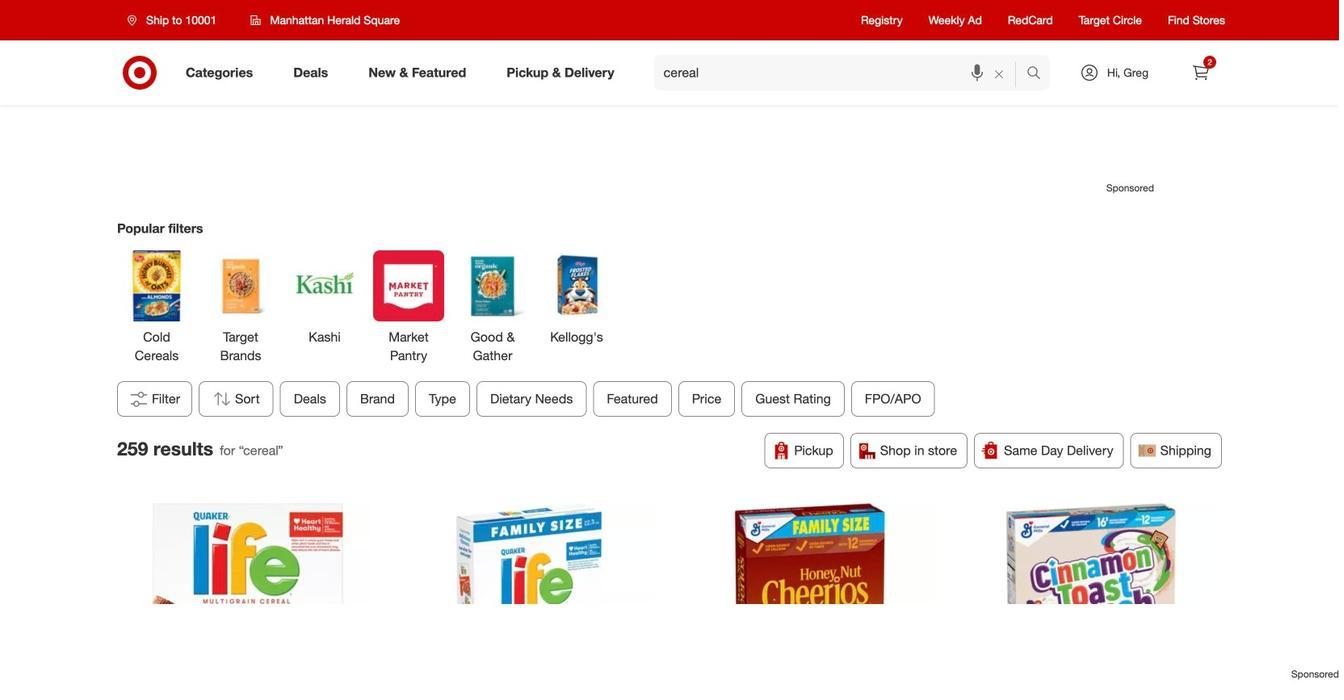 Task type: locate. For each thing, give the bounding box(es) containing it.
general mills cheerios honey nut cereal image
[[686, 504, 935, 684], [686, 504, 935, 684]]

life original breakfast cereal image
[[404, 504, 654, 684], [404, 504, 654, 684]]

cinnamon toast crunch breakfast cereal image
[[967, 504, 1217, 684], [967, 504, 1217, 684]]

life cinnamon breakfast cereal image
[[123, 504, 373, 684], [123, 504, 373, 684]]

What can we help you find? suggestions appear below search field
[[654, 55, 1031, 91]]



Task type: vqa. For each thing, say whether or not it's contained in the screenshot.
Life Cinnamon Breakfast Cereal image
yes



